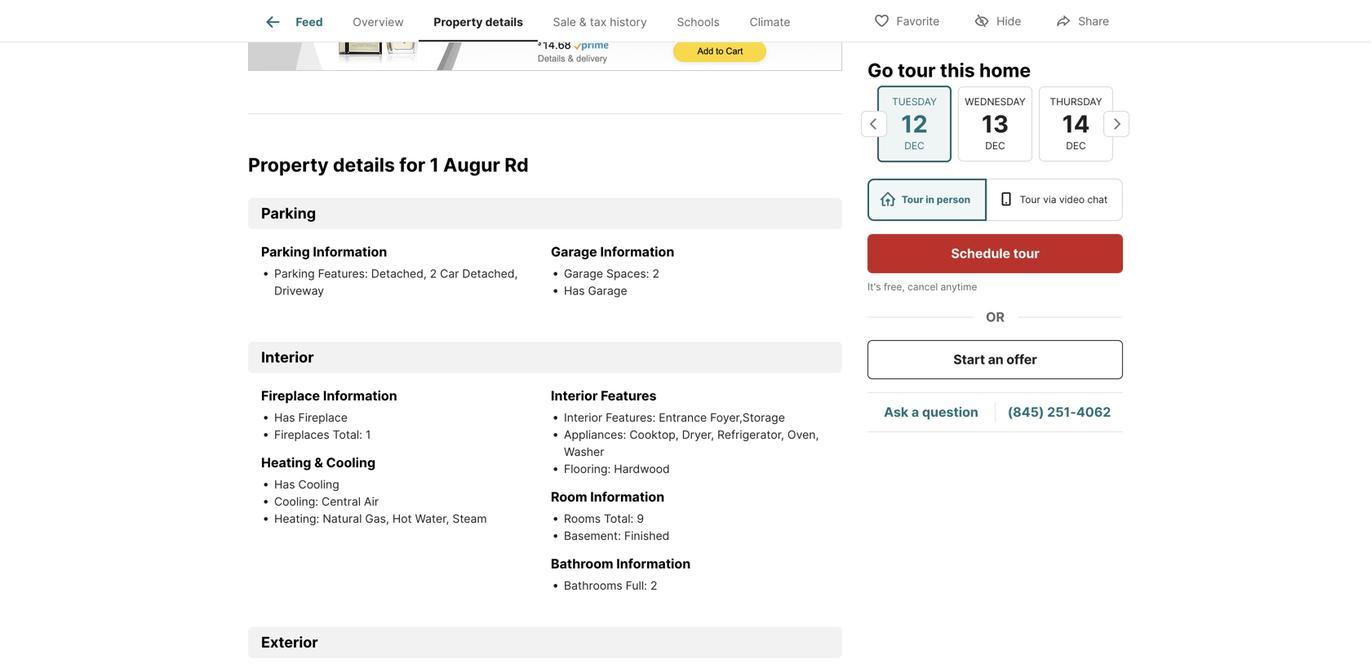Task type: vqa. For each thing, say whether or not it's contained in the screenshot.
apartments
no



Task type: describe. For each thing, give the bounding box(es) containing it.
heating:
[[274, 512, 320, 526]]

parking for parking features:
[[274, 267, 315, 281]]

this
[[940, 59, 975, 82]]

tuesday 12 dec
[[892, 96, 937, 152]]

list box containing tour in person
[[868, 179, 1123, 221]]

14
[[1063, 110, 1090, 138]]

offer
[[1007, 352, 1037, 368]]

favorite button
[[860, 4, 954, 37]]

favorite
[[897, 14, 940, 28]]

cooling:
[[274, 495, 318, 509]]

information for bathroom information bathrooms full: 2
[[617, 556, 691, 572]]

details for property details
[[485, 15, 523, 29]]

0 vertical spatial fireplace
[[261, 388, 320, 404]]

schools
[[677, 15, 720, 29]]

dec for 13
[[986, 140, 1006, 152]]

go
[[868, 59, 894, 82]]

go tour this home
[[868, 59, 1031, 82]]

via
[[1043, 194, 1057, 206]]

augur
[[443, 153, 500, 176]]

2 for bathroom
[[651, 579, 658, 593]]

bathroom information bathrooms full: 2
[[551, 556, 691, 593]]

it's free, cancel anytime
[[868, 281, 978, 293]]

bathrooms
[[564, 579, 623, 593]]

total: inside room information rooms total: 9 basement: finished
[[604, 512, 634, 526]]

feed link
[[263, 12, 323, 32]]

tuesday
[[892, 96, 937, 108]]

2 detached, from the left
[[462, 267, 518, 281]]

share button
[[1042, 4, 1123, 37]]

has inside garage information garage spaces: 2 has garage
[[564, 284, 585, 298]]

entrance
[[659, 411, 707, 425]]

for
[[399, 153, 426, 176]]

wednesday 13 dec
[[965, 96, 1026, 152]]

room information rooms total: 9 basement: finished
[[551, 489, 670, 543]]

heating & cooling has cooling cooling: central air heating: natural gas, hot water, steam
[[261, 455, 487, 526]]

parking features:
[[274, 267, 371, 281]]

tax
[[590, 15, 607, 29]]

ask a question
[[884, 404, 979, 420]]

home
[[980, 59, 1031, 82]]

thursday
[[1050, 96, 1103, 108]]

1 vertical spatial cooling
[[298, 478, 339, 492]]

washer
[[564, 445, 604, 459]]

features: inside 'interior features interior features: entrance foyer,storage'
[[606, 411, 656, 425]]

foyer,storage
[[710, 411, 785, 425]]

interior features interior features: entrance foyer,storage
[[551, 388, 785, 425]]

natural
[[323, 512, 362, 526]]

hide button
[[960, 4, 1035, 37]]

cooktop,
[[630, 428, 679, 442]]

tour for go
[[898, 59, 936, 82]]

(845)
[[1008, 404, 1045, 420]]

ask
[[884, 404, 909, 420]]

9
[[637, 512, 644, 526]]

12
[[902, 110, 928, 138]]

cancel
[[908, 281, 938, 293]]

video
[[1060, 194, 1085, 206]]

bathroom
[[551, 556, 614, 572]]

property details tab
[[419, 2, 538, 42]]

start
[[954, 352, 985, 368]]

refrigerator,
[[718, 428, 785, 442]]

in
[[926, 194, 935, 206]]

rd
[[505, 153, 529, 176]]

hot
[[393, 512, 412, 526]]

sale & tax history
[[553, 15, 647, 29]]

2 vertical spatial interior
[[564, 411, 603, 425]]

water,
[[415, 512, 449, 526]]

heating
[[261, 455, 311, 471]]

previous image
[[861, 111, 887, 137]]

chat
[[1088, 194, 1108, 206]]

question
[[922, 404, 979, 420]]

spaces:
[[607, 267, 649, 281]]

dec for 12
[[905, 140, 925, 152]]

2 vertical spatial garage
[[588, 284, 627, 298]]

tab list containing feed
[[248, 0, 819, 42]]

interior for interior
[[261, 349, 314, 367]]

has inside fireplace information has fireplace fireplaces total: 1
[[274, 411, 295, 425]]

0 vertical spatial garage
[[551, 244, 597, 260]]

thursday 14 dec
[[1050, 96, 1103, 152]]

finished
[[624, 529, 670, 543]]

an
[[988, 352, 1004, 368]]

features
[[601, 388, 657, 404]]

schedule tour
[[951, 246, 1040, 262]]

fireplace information has fireplace fireplaces total: 1
[[261, 388, 397, 442]]

251-
[[1048, 404, 1077, 420]]



Task type: locate. For each thing, give the bounding box(es) containing it.
ask a question link
[[884, 404, 979, 420]]

tour left via
[[1020, 194, 1041, 206]]

tour for tour via video chat
[[1020, 194, 1041, 206]]

1 vertical spatial total:
[[604, 512, 634, 526]]

anytime
[[941, 281, 978, 293]]

information
[[313, 244, 387, 260], [600, 244, 675, 260], [323, 388, 397, 404], [590, 489, 665, 505], [617, 556, 691, 572]]

property details for 1 augur rd
[[248, 153, 529, 176]]

1 vertical spatial features:
[[606, 411, 656, 425]]

interior for interior features interior features: entrance foyer,storage
[[551, 388, 598, 404]]

& for heating
[[314, 455, 323, 471]]

property
[[434, 15, 483, 29], [248, 153, 329, 176]]

1 vertical spatial details
[[333, 153, 395, 176]]

schools tab
[[662, 2, 735, 42]]

information for parking information
[[313, 244, 387, 260]]

schedule
[[951, 246, 1011, 262]]

property details
[[434, 15, 523, 29]]

total:
[[333, 428, 362, 442], [604, 512, 634, 526]]

0 horizontal spatial tour
[[902, 194, 924, 206]]

tour for tour in person
[[902, 194, 924, 206]]

property for property details
[[434, 15, 483, 29]]

dec down 13
[[986, 140, 1006, 152]]

share
[[1079, 14, 1109, 28]]

0 horizontal spatial property
[[248, 153, 329, 176]]

0 vertical spatial parking
[[261, 205, 316, 222]]

free,
[[884, 281, 905, 293]]

exterior
[[261, 634, 318, 652]]

2
[[430, 267, 437, 281], [653, 267, 660, 281], [651, 579, 658, 593]]

person
[[937, 194, 971, 206]]

parking for parking information
[[261, 244, 310, 260]]

it's
[[868, 281, 881, 293]]

2 right spaces:
[[653, 267, 660, 281]]

0 horizontal spatial details
[[333, 153, 395, 176]]

0 vertical spatial 1
[[430, 153, 439, 176]]

details left sale
[[485, 15, 523, 29]]

oven,
[[788, 428, 819, 442]]

0 horizontal spatial detached,
[[371, 267, 427, 281]]

0 vertical spatial property
[[434, 15, 483, 29]]

details
[[485, 15, 523, 29], [333, 153, 395, 176]]

interior
[[261, 349, 314, 367], [551, 388, 598, 404], [564, 411, 603, 425]]

information inside fireplace information has fireplace fireplaces total: 1
[[323, 388, 397, 404]]

cooling
[[326, 455, 376, 471], [298, 478, 339, 492]]

sale
[[553, 15, 576, 29]]

basement:
[[564, 529, 621, 543]]

2 right full:
[[651, 579, 658, 593]]

(845) 251-4062
[[1008, 404, 1111, 420]]

information up fireplaces
[[323, 388, 397, 404]]

2 vertical spatial has
[[274, 478, 295, 492]]

1 detached, from the left
[[371, 267, 427, 281]]

tour for schedule
[[1014, 246, 1040, 262]]

hide
[[997, 14, 1022, 28]]

1 horizontal spatial tour
[[1020, 194, 1041, 206]]

detached,
[[371, 267, 427, 281], [462, 267, 518, 281]]

fireplace
[[261, 388, 320, 404], [298, 411, 348, 425]]

0 vertical spatial details
[[485, 15, 523, 29]]

tour in person
[[902, 194, 971, 206]]

1 horizontal spatial total:
[[604, 512, 634, 526]]

next image
[[1104, 111, 1130, 137]]

or
[[986, 309, 1005, 325]]

tour inside option
[[1020, 194, 1041, 206]]

overview
[[353, 15, 404, 29]]

information for fireplace information has fireplace fireplaces total: 1
[[323, 388, 397, 404]]

parking for parking
[[261, 205, 316, 222]]

information up parking features:
[[313, 244, 387, 260]]

0 horizontal spatial dec
[[905, 140, 925, 152]]

details inside tab
[[485, 15, 523, 29]]

1 vertical spatial 1
[[366, 428, 371, 442]]

tab list
[[248, 0, 819, 42]]

tour via video chat option
[[987, 179, 1123, 221]]

4062
[[1077, 404, 1111, 420]]

air
[[364, 495, 379, 509]]

2 for garage
[[653, 267, 660, 281]]

1 horizontal spatial &
[[580, 15, 587, 29]]

1 inside fireplace information has fireplace fireplaces total: 1
[[366, 428, 371, 442]]

1 vertical spatial fireplace
[[298, 411, 348, 425]]

0 vertical spatial features:
[[318, 267, 368, 281]]

hardwood
[[614, 462, 670, 476]]

total: left 9
[[604, 512, 634, 526]]

rooms
[[564, 512, 601, 526]]

0 vertical spatial has
[[564, 284, 585, 298]]

information for garage information garage spaces: 2 has garage
[[600, 244, 675, 260]]

0 horizontal spatial total:
[[333, 428, 362, 442]]

fireplaces
[[274, 428, 330, 442]]

dec down 14
[[1066, 140, 1086, 152]]

0 horizontal spatial &
[[314, 455, 323, 471]]

information inside room information rooms total: 9 basement: finished
[[590, 489, 665, 505]]

has inside heating & cooling has cooling cooling: central air heating: natural gas, hot water, steam
[[274, 478, 295, 492]]

steam
[[453, 512, 487, 526]]

2 horizontal spatial dec
[[1066, 140, 1086, 152]]

cooktop, dryer, refrigerator, oven, washer
[[564, 428, 819, 459]]

ad region
[[248, 0, 843, 71]]

0 horizontal spatial tour
[[898, 59, 936, 82]]

flooring: hardwood
[[564, 462, 670, 476]]

start an offer button
[[868, 340, 1123, 380]]

None button
[[878, 86, 952, 162], [958, 86, 1033, 162], [1039, 86, 1114, 162], [878, 86, 952, 162], [958, 86, 1033, 162], [1039, 86, 1114, 162]]

1 horizontal spatial 1
[[430, 153, 439, 176]]

dec for 14
[[1066, 140, 1086, 152]]

2 vertical spatial parking
[[274, 267, 315, 281]]

information up full:
[[617, 556, 691, 572]]

detached, left car
[[371, 267, 427, 281]]

climate
[[750, 15, 791, 29]]

room
[[551, 489, 587, 505]]

parking
[[261, 205, 316, 222], [261, 244, 310, 260], [274, 267, 315, 281]]

full:
[[626, 579, 647, 593]]

& left the tax
[[580, 15, 587, 29]]

property for property details for 1 augur rd
[[248, 153, 329, 176]]

dec inside wednesday 13 dec
[[986, 140, 1006, 152]]

2 tour from the left
[[1020, 194, 1041, 206]]

detached, right car
[[462, 267, 518, 281]]

1 up heating & cooling has cooling cooling: central air heating: natural gas, hot water, steam
[[366, 428, 371, 442]]

tour inside "button"
[[1014, 246, 1040, 262]]

1 vertical spatial has
[[274, 411, 295, 425]]

& inside tab
[[580, 15, 587, 29]]

1
[[430, 153, 439, 176], [366, 428, 371, 442]]

garage information garage spaces: 2 has garage
[[551, 244, 675, 298]]

information for room information rooms total: 9 basement: finished
[[590, 489, 665, 505]]

1 horizontal spatial tour
[[1014, 246, 1040, 262]]

1 horizontal spatial detached,
[[462, 267, 518, 281]]

climate tab
[[735, 2, 806, 42]]

a
[[912, 404, 919, 420]]

dec down 12
[[905, 140, 925, 152]]

car
[[440, 267, 459, 281]]

dec
[[905, 140, 925, 152], [986, 140, 1006, 152], [1066, 140, 1086, 152]]

&
[[580, 15, 587, 29], [314, 455, 323, 471]]

schedule tour button
[[868, 234, 1123, 273]]

2 left car
[[430, 267, 437, 281]]

information up spaces:
[[600, 244, 675, 260]]

features: down parking information
[[318, 267, 368, 281]]

1 vertical spatial tour
[[1014, 246, 1040, 262]]

total: inside fireplace information has fireplace fireplaces total: 1
[[333, 428, 362, 442]]

property inside tab
[[434, 15, 483, 29]]

2 inside garage information garage spaces: 2 has garage
[[653, 267, 660, 281]]

(845) 251-4062 link
[[1008, 404, 1111, 420]]

0 vertical spatial tour
[[898, 59, 936, 82]]

2 inside detached, 2 car detached, driveway
[[430, 267, 437, 281]]

0 vertical spatial total:
[[333, 428, 362, 442]]

dec inside tuesday 12 dec
[[905, 140, 925, 152]]

gas,
[[365, 512, 389, 526]]

tour right schedule
[[1014, 246, 1040, 262]]

13
[[982, 110, 1009, 138]]

0 horizontal spatial 1
[[366, 428, 371, 442]]

has
[[564, 284, 585, 298], [274, 411, 295, 425], [274, 478, 295, 492]]

0 horizontal spatial features:
[[318, 267, 368, 281]]

parking information
[[261, 244, 387, 260]]

history
[[610, 15, 647, 29]]

1 horizontal spatial dec
[[986, 140, 1006, 152]]

1 horizontal spatial features:
[[606, 411, 656, 425]]

0 vertical spatial interior
[[261, 349, 314, 367]]

list box
[[868, 179, 1123, 221]]

1 horizontal spatial details
[[485, 15, 523, 29]]

features: down features
[[606, 411, 656, 425]]

1 vertical spatial interior
[[551, 388, 598, 404]]

1 vertical spatial &
[[314, 455, 323, 471]]

tour left 'in'
[[902, 194, 924, 206]]

dec inside thursday 14 dec
[[1066, 140, 1086, 152]]

overview tab
[[338, 2, 419, 42]]

3 dec from the left
[[1066, 140, 1086, 152]]

1 horizontal spatial property
[[434, 15, 483, 29]]

1 vertical spatial property
[[248, 153, 329, 176]]

& inside heating & cooling has cooling cooling: central air heating: natural gas, hot water, steam
[[314, 455, 323, 471]]

central
[[322, 495, 361, 509]]

0 vertical spatial cooling
[[326, 455, 376, 471]]

1 vertical spatial parking
[[261, 244, 310, 260]]

information inside garage information garage spaces: 2 has garage
[[600, 244, 675, 260]]

details for property details for 1 augur rd
[[333, 153, 395, 176]]

1 dec from the left
[[905, 140, 925, 152]]

& for sale
[[580, 15, 587, 29]]

appliances:
[[564, 428, 630, 442]]

tour
[[902, 194, 924, 206], [1020, 194, 1041, 206]]

total: right fireplaces
[[333, 428, 362, 442]]

0 vertical spatial &
[[580, 15, 587, 29]]

tour in person option
[[868, 179, 987, 221]]

information inside "bathroom information bathrooms full: 2"
[[617, 556, 691, 572]]

wednesday
[[965, 96, 1026, 108]]

2 dec from the left
[[986, 140, 1006, 152]]

garage
[[551, 244, 597, 260], [564, 267, 603, 281], [588, 284, 627, 298]]

& right the heating at the left bottom
[[314, 455, 323, 471]]

2 inside "bathroom information bathrooms full: 2"
[[651, 579, 658, 593]]

start an offer
[[954, 352, 1037, 368]]

tour via video chat
[[1020, 194, 1108, 206]]

1 tour from the left
[[902, 194, 924, 206]]

feed
[[296, 15, 323, 29]]

tour up tuesday
[[898, 59, 936, 82]]

information up 9
[[590, 489, 665, 505]]

tour inside option
[[902, 194, 924, 206]]

dryer,
[[682, 428, 714, 442]]

detached, 2 car detached, driveway
[[274, 267, 518, 298]]

details left for
[[333, 153, 395, 176]]

1 vertical spatial garage
[[564, 267, 603, 281]]

driveway
[[274, 284, 324, 298]]

sale & tax history tab
[[538, 2, 662, 42]]

1 right for
[[430, 153, 439, 176]]



